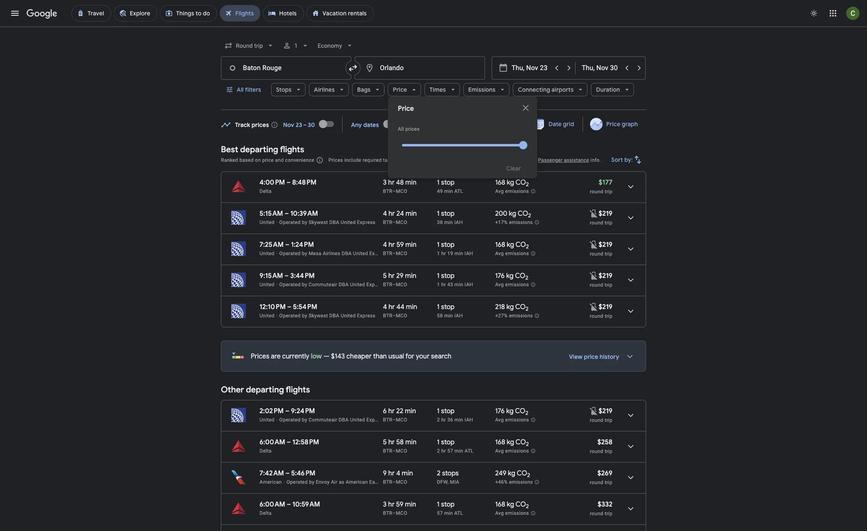 Task type: describe. For each thing, give the bounding box(es) containing it.
btr for 4 hr 44 min
[[383, 313, 393, 319]]

3 trip from the top
[[605, 251, 613, 257]]

min for 1 stop 57 min atl
[[444, 511, 453, 517]]

59 for 3
[[396, 501, 404, 509]]

close dialog image
[[521, 103, 531, 113]]

stops
[[276, 86, 292, 93]]

flight details. leaves baton rouge metropolitan airport at 6:00 am on thursday, november 23 and arrives at orlando international airport at 10:59 am on thursday, november 23. image
[[621, 499, 641, 519]]

Departure time: 5:15 AM. text field
[[260, 210, 283, 218]]

– left 1:24 pm
[[285, 241, 290, 249]]

leaves baton rouge metropolitan airport at 4:00 pm on thursday, november 23 and arrives at orlando international airport at 8:48 pm on thursday, november 23. element
[[260, 179, 317, 187]]

$219 for 6 hr 22 min
[[599, 408, 613, 416]]

Arrival time: 10:59 AM. text field
[[293, 501, 320, 509]]

hr for 3 hr 59 min
[[388, 501, 395, 509]]

avg emissions for 5 hr 29 min
[[495, 282, 529, 288]]

any dates
[[351, 121, 379, 129]]

19
[[448, 251, 453, 257]]

kg for 9 hr 4 min
[[508, 470, 516, 478]]

7:42 am – 5:46 pm
[[260, 470, 316, 478]]

7:25 am
[[260, 241, 284, 249]]

1 stop 38 min iah
[[437, 210, 463, 226]]

airlines button
[[309, 80, 349, 100]]

Arrival time: 3:44 PM. text field
[[290, 272, 315, 280]]

round inside $258 round trip
[[590, 449, 604, 455]]

3 hr 59 min btr – mco
[[383, 501, 416, 517]]

– inside 5 hr 29 min btr – mco
[[393, 282, 396, 288]]

this price for this flight doesn't include overhead bin access. if you need a carry-on bag, use the bags filter to update prices. image for 4 hr 44 min
[[589, 302, 599, 312]]

by for 1:24 pm
[[302, 251, 307, 257]]

1 for 1
[[295, 42, 298, 49]]

emissions
[[469, 86, 496, 93]]

5 round from the top
[[590, 314, 604, 320]]

round trip for 5 hr 29 min
[[590, 283, 613, 288]]

mco for 4 hr 24 min
[[396, 220, 407, 226]]

– inside the 6:00 am – 10:59 am delta
[[287, 501, 291, 509]]

176 kg co 2 for 6 hr 22 min
[[495, 408, 529, 417]]

history
[[600, 354, 620, 361]]

flights for best departing flights
[[280, 145, 304, 155]]

59 for 4
[[397, 241, 404, 249]]

– inside 4 hr 59 min btr – mco
[[393, 251, 396, 257]]

7:25 am – 1:24 pm
[[260, 241, 314, 249]]

$177
[[599, 179, 613, 187]]

layover (1 of 1) is a 2 hr 36 min layover at george bush intercontinental airport in houston. element
[[437, 417, 491, 424]]

based
[[240, 157, 254, 163]]

Departure text field
[[512, 57, 550, 79]]

passenger
[[538, 157, 563, 163]]

prices are currently low — $143 cheaper than usual for your search
[[251, 353, 452, 361]]

0 horizontal spatial price
[[262, 157, 274, 163]]

mco for 4 hr 59 min
[[396, 251, 407, 257]]

Arrival time: 9:24 PM. text field
[[291, 408, 315, 416]]

leaves baton rouge metropolitan airport at 7:42 am on thursday, november 23 and arrives at orlando international airport at 5:46 pm on thursday, november 23. element
[[260, 470, 316, 478]]

btr for 6 hr 22 min
[[383, 418, 393, 423]]

kg for 3 hr 48 min
[[507, 179, 514, 187]]

$177 round trip
[[590, 179, 613, 195]]

date grid button
[[527, 117, 581, 132]]

10:59 am
[[293, 501, 320, 509]]

track prices
[[235, 121, 269, 129]]

218 kg co 2
[[495, 303, 529, 313]]

57 inside 1 stop 2 hr 57 min atl
[[448, 449, 453, 455]]

price inside button
[[607, 120, 621, 128]]

kg for 5 hr 29 min
[[506, 272, 514, 280]]

Departure time: 7:42 AM. text field
[[260, 470, 284, 478]]

any
[[351, 121, 362, 129]]

hr inside 1 stop 1 hr 43 min iah
[[442, 282, 446, 288]]

1 for 1 stop 57 min atl
[[437, 501, 440, 509]]

1 stop 2 hr 57 min atl
[[437, 439, 474, 455]]

sort by: button
[[608, 150, 647, 170]]

2 inside 2 stops dfw , mia
[[437, 470, 441, 478]]

min inside 1 stop 2 hr 36 min iah
[[455, 418, 463, 423]]

mco for 3 hr 59 min
[[396, 511, 407, 517]]

1 stop flight. element for 6 hr 22 min
[[437, 408, 455, 417]]

5:15 am
[[260, 210, 283, 218]]

Arrival time: 8:48 PM. text field
[[292, 179, 317, 187]]

required
[[363, 157, 382, 163]]

– inside 9 hr 4 min btr – mco
[[393, 480, 396, 486]]

min for 1 stop 58 min iah
[[444, 313, 453, 319]]

total duration 5 hr 58 min. element
[[383, 439, 437, 448]]

3 hr 48 min btr – mco
[[383, 179, 417, 194]]

all filters button
[[221, 80, 268, 100]]

by for 5:54 pm
[[302, 313, 307, 319]]

9:15 am
[[260, 272, 283, 280]]

2 inside 1 stop 2 hr 57 min atl
[[437, 449, 440, 455]]

operated by skywest dba united express for 5:54 pm
[[279, 313, 376, 319]]

+27%
[[495, 313, 508, 319]]

avg for 3 hr 48 min
[[495, 189, 504, 195]]

round inside $269 round trip
[[590, 480, 604, 486]]

connecting airports
[[518, 86, 574, 93]]

168 for 3 hr 59 min
[[495, 501, 506, 509]]

5:54 pm
[[293, 303, 317, 312]]

+
[[397, 157, 400, 163]]

include
[[345, 157, 361, 163]]

avg emissions for 3 hr 59 min
[[495, 511, 529, 517]]

air
[[331, 480, 338, 486]]

total duration 5 hr 29 min. element
[[383, 272, 437, 282]]

round inside $177 round trip
[[590, 189, 604, 195]]

168 for 5 hr 58 min
[[495, 439, 506, 447]]

332 US dollars text field
[[598, 501, 613, 509]]

3 for 3 hr 48 min
[[383, 179, 387, 187]]

date grid
[[549, 120, 575, 128]]

iah inside 1 stop 38 min iah
[[455, 220, 463, 226]]

stops button
[[271, 80, 306, 100]]

2:02 pm – 9:24 pm
[[260, 408, 315, 416]]

29
[[396, 272, 404, 280]]

other departing flights
[[221, 385, 310, 396]]

– inside '4 hr 44 min btr – mco'
[[393, 313, 396, 319]]

co for 9 hr 4 min
[[517, 470, 527, 478]]

currently
[[282, 353, 310, 361]]

nov
[[283, 121, 294, 129]]

co for 4 hr 24 min
[[518, 210, 528, 218]]

4 for 4 hr 59 min
[[383, 241, 387, 249]]

177 US dollars text field
[[599, 179, 613, 187]]

1 for 1 stop 1 hr 19 min iah
[[437, 241, 440, 249]]

1 stop flight. element for 3 hr 48 min
[[437, 179, 455, 188]]

4 inside 9 hr 4 min btr – mco
[[396, 470, 400, 478]]

by for 3:44 pm
[[302, 282, 307, 288]]

sort by:
[[612, 156, 633, 164]]

1 button
[[280, 36, 313, 56]]

price inside popup button
[[393, 86, 407, 93]]

mia
[[450, 480, 460, 486]]

eagle
[[370, 480, 382, 486]]

– left 5:54 pm text field
[[287, 303, 292, 312]]

min inside 1 stop 2 hr 57 min atl
[[455, 449, 463, 455]]

airlines inside main content
[[323, 251, 340, 257]]

stops
[[442, 470, 459, 478]]

2 inside 1 stop 2 hr 36 min iah
[[437, 418, 440, 423]]

8:48 pm
[[292, 179, 317, 187]]

2:02 pm
[[260, 408, 284, 416]]

departure time: 6:00 am. text field for 12:58 pm
[[260, 439, 285, 447]]

– inside 3 hr 48 min btr – mco
[[393, 189, 396, 194]]

6 round from the top
[[590, 418, 604, 424]]

flight details. leaves baton rouge metropolitan airport at 2:02 pm on thursday, november 23 and arrives at orlando international airport at 9:24 pm on thursday, november 23. image
[[621, 406, 641, 426]]

– right 9:15 am
[[285, 272, 289, 280]]

none search field containing price
[[221, 36, 647, 179]]

1 for 1 stop 49 min atl
[[437, 179, 440, 187]]

prices for all prices
[[406, 126, 420, 132]]

—
[[324, 353, 330, 361]]

flight details. leaves baton rouge metropolitan airport at 7:25 am on thursday, november 23 and arrives at orlando international airport at 1:24 pm on thursday, november 23. image
[[621, 239, 641, 259]]

delta for 8:48 pm
[[260, 189, 272, 194]]

4 hr 44 min btr – mco
[[383, 303, 417, 319]]

$269 round trip
[[590, 470, 613, 486]]

1 for 1 stop 2 hr 57 min atl
[[437, 439, 440, 447]]

leaves baton rouge metropolitan airport at 6:00 am on thursday, november 23 and arrives at orlando international airport at 12:58 pm on thursday, november 23. element
[[260, 439, 319, 447]]

269 US dollars text field
[[598, 470, 613, 478]]

1 american from the left
[[260, 480, 282, 486]]

3 round from the top
[[590, 251, 604, 257]]

12:58 pm
[[293, 439, 319, 447]]

emissions for 6 hr 22 min
[[505, 418, 529, 423]]

operated for 5:54 pm
[[279, 313, 301, 319]]

168 for 4 hr 59 min
[[495, 241, 506, 249]]

$258 round trip
[[590, 439, 613, 455]]

avg for 6 hr 22 min
[[495, 418, 504, 423]]

round inside $332 round trip
[[590, 511, 604, 517]]

5:46 pm
[[291, 470, 316, 478]]

4 hr 24 min btr – mco
[[383, 210, 417, 226]]

emissions for 5 hr 29 min
[[505, 282, 529, 288]]

1 stop flight. element for 5 hr 29 min
[[437, 272, 455, 282]]

$332
[[598, 501, 613, 509]]

price graph button
[[585, 117, 645, 132]]

connecting
[[518, 86, 551, 93]]

btr for 4 hr 59 min
[[383, 251, 393, 257]]

1 vertical spatial for
[[406, 353, 415, 361]]

$143
[[331, 353, 345, 361]]

5 trip from the top
[[605, 314, 613, 320]]

kg for 6 hr 22 min
[[506, 408, 514, 416]]

– right 5:15 am
[[285, 210, 289, 218]]

kg for 4 hr 24 min
[[509, 210, 517, 218]]

hr inside 1 stop 2 hr 57 min atl
[[442, 449, 446, 455]]

total duration 4 hr 59 min. element
[[383, 241, 437, 251]]

1 for 1 stop 38 min iah
[[437, 210, 440, 218]]

atl inside 1 stop 2 hr 57 min atl
[[465, 449, 474, 455]]

10:39 am
[[291, 210, 318, 218]]

iah inside 1 stop 58 min iah
[[455, 313, 463, 319]]

loading results progress bar
[[0, 27, 868, 28]]

168 kg co 2 for 5 hr 58 min
[[495, 439, 529, 448]]

9:15 am – 3:44 pm
[[260, 272, 315, 280]]

operated by envoy air as american eagle
[[287, 480, 382, 486]]

– inside the 3 hr 59 min btr – mco
[[393, 511, 396, 517]]

6:00 am – 10:59 am delta
[[260, 501, 320, 517]]

dba for 10:39 am
[[329, 220, 339, 226]]

airlines inside popup button
[[314, 86, 335, 93]]

0 vertical spatial for
[[413, 157, 420, 163]]

1 for 1 stop 58 min iah
[[437, 303, 440, 312]]

on
[[255, 157, 261, 163]]

5 hr 58 min btr – mco
[[383, 439, 417, 455]]

envoy
[[316, 480, 330, 486]]

+17%
[[495, 220, 508, 226]]

atl for 3 hr 59 min
[[455, 511, 464, 517]]

min inside 1 stop 1 hr 43 min iah
[[455, 282, 463, 288]]

– inside 5 hr 58 min btr – mco
[[393, 449, 396, 455]]

– inside 6:00 am – 12:58 pm delta
[[287, 439, 291, 447]]

co for 3 hr 59 min
[[516, 501, 526, 509]]

trip inside $258 round trip
[[605, 449, 613, 455]]

express for 4 hr 44 min
[[357, 313, 376, 319]]

hr for 5 hr 58 min
[[389, 439, 395, 447]]

than
[[373, 353, 387, 361]]

9
[[383, 470, 387, 478]]

57 inside 1 stop 57 min atl
[[437, 511, 443, 517]]

co for 5 hr 29 min
[[515, 272, 526, 280]]

btr for 4 hr 24 min
[[383, 220, 393, 226]]

change appearance image
[[804, 3, 824, 23]]

249
[[495, 470, 507, 478]]

co for 6 hr 22 min
[[515, 408, 526, 416]]

layover (1 of 1) is a 58 min layover at george bush intercontinental airport in houston. element
[[437, 313, 491, 320]]

Arrival time: 1:24 PM. text field
[[291, 241, 314, 249]]

5 hr 29 min btr – mco
[[383, 272, 417, 288]]

express for 6 hr 22 min
[[367, 418, 385, 423]]

200
[[495, 210, 508, 218]]

min inside 1 stop 1 hr 19 min iah
[[455, 251, 463, 257]]

flight details. leaves baton rouge metropolitan airport at 4:00 pm on thursday, november 23 and arrives at orlando international airport at 8:48 pm on thursday, november 23. image
[[621, 177, 641, 197]]

prices for prices are currently low — $143 cheaper than usual for your search
[[251, 353, 270, 361]]

stop for 3 hr 59 min
[[441, 501, 455, 509]]

,
[[448, 480, 449, 486]]

4 round from the top
[[590, 283, 604, 288]]

stop for 4 hr 24 min
[[441, 210, 455, 218]]

2 round from the top
[[590, 220, 604, 226]]

this price for this flight doesn't include overhead bin access. if you need a carry-on bag, use the bags filter to update prices. image for 4 hr 59 min
[[589, 240, 599, 250]]

– inside the 4 hr 24 min btr – mco
[[393, 220, 396, 226]]

hr for 3 hr 48 min
[[388, 179, 395, 187]]

ranked
[[221, 157, 238, 163]]

6:00 am for 10:59 am
[[260, 501, 285, 509]]

convenience
[[285, 157, 314, 163]]

min for 3 hr 48 min btr – mco
[[406, 179, 417, 187]]

express for 4 hr 24 min
[[357, 220, 376, 226]]

duration
[[596, 86, 620, 93]]

co for 4 hr 44 min
[[516, 303, 526, 312]]

hr inside 1 stop 1 hr 19 min iah
[[442, 251, 446, 257]]

express down the total duration 4 hr 59 min. element
[[370, 251, 388, 257]]

48
[[396, 179, 404, 187]]

leaves baton rouge metropolitan airport at 6:00 am on thursday, november 23 and arrives at orlando international airport at 10:59 am on thursday, november 23. element
[[260, 501, 320, 509]]

by for 9:24 pm
[[302, 418, 307, 423]]

dba for 3:44 pm
[[339, 282, 349, 288]]

2 stops dfw , mia
[[437, 470, 460, 486]]

this price for this flight doesn't include overhead bin access. if you need a carry-on bag, use the bags filter to update prices. image for 4 hr 24 min
[[589, 209, 599, 219]]

24
[[397, 210, 404, 218]]

4 hr 59 min btr – mco
[[383, 241, 417, 257]]

emissions for 4 hr 44 min
[[509, 313, 533, 319]]

co for 3 hr 48 min
[[516, 179, 526, 187]]

9 hr 4 min btr – mco
[[383, 470, 413, 486]]

trip inside $332 round trip
[[605, 511, 613, 517]]



Task type: vqa. For each thing, say whether or not it's contained in the screenshot.
search box containing Price
yes



Task type: locate. For each thing, give the bounding box(es) containing it.
skywest for 5:54 pm
[[309, 313, 328, 319]]

5 inside 5 hr 29 min btr – mco
[[383, 272, 387, 280]]

main content containing best departing flights
[[221, 114, 647, 532]]

mco down total duration 3 hr 59 min. element
[[396, 511, 407, 517]]

may
[[512, 157, 522, 163]]

find the best price region
[[221, 114, 647, 138]]

0 vertical spatial price
[[262, 157, 274, 163]]

7 btr from the top
[[383, 449, 393, 455]]

1 stop 2 hr 36 min iah
[[437, 408, 473, 423]]

min for 1 stop 38 min iah
[[444, 220, 453, 226]]

4 $219 from the top
[[599, 303, 613, 312]]

4 168 kg co 2 from the top
[[495, 501, 529, 511]]

3 $219 from the top
[[599, 272, 613, 280]]

– down total duration 4 hr 24 min. element
[[393, 220, 396, 226]]

american down 7:42 am on the bottom left of page
[[260, 480, 282, 486]]

hr left 29
[[389, 272, 395, 280]]

2 this price for this flight doesn't include overhead bin access. if you need a carry-on bag, use the bags filter to update prices. image from the top
[[589, 240, 599, 250]]

$219 for 5 hr 29 min
[[599, 272, 613, 280]]

avg for 5 hr 29 min
[[495, 282, 504, 288]]

36
[[448, 418, 453, 423]]

hr inside '4 hr 44 min btr – mco'
[[389, 303, 395, 312]]

stop inside 1 stop 1 hr 19 min iah
[[441, 241, 455, 249]]

1 stop from the top
[[441, 179, 455, 187]]

1 176 kg co 2 from the top
[[495, 272, 529, 282]]

hr inside 5 hr 58 min btr – mco
[[389, 439, 395, 447]]

atl inside 1 stop 57 min atl
[[455, 511, 464, 517]]

atl down mia
[[455, 511, 464, 517]]

stop inside 1 stop 1 hr 43 min iah
[[441, 272, 455, 280]]

1 vertical spatial price
[[584, 354, 599, 361]]

by down 5:54 pm
[[302, 313, 307, 319]]

3 this price for this flight doesn't include overhead bin access. if you need a carry-on bag, use the bags filter to update prices. image from the top
[[589, 271, 599, 281]]

mco inside 4 hr 59 min btr – mco
[[396, 251, 407, 257]]

1 stop flight. element up 38
[[437, 210, 455, 219]]

8 mco from the top
[[396, 480, 407, 486]]

total duration 9 hr 4 min. element
[[383, 470, 437, 479]]

2 vertical spatial atl
[[455, 511, 464, 517]]

0 vertical spatial prices
[[329, 157, 343, 163]]

2 vertical spatial delta
[[260, 511, 272, 517]]

co inside 218 kg co 2
[[516, 303, 526, 312]]

may apply. passenger assistance
[[511, 157, 589, 163]]

1 vertical spatial delta
[[260, 449, 272, 455]]

1 stop flight. element up 19
[[437, 241, 455, 251]]

1 vertical spatial 58
[[396, 439, 404, 447]]

total duration 4 hr 24 min. element
[[383, 210, 437, 219]]

flights up 9:24 pm
[[286, 385, 310, 396]]

btr down total duration 3 hr 48 min. element
[[383, 189, 393, 194]]

mco inside the 4 hr 24 min btr – mco
[[396, 220, 407, 226]]

round trip for 6 hr 22 min
[[590, 418, 613, 424]]

min inside 1 stop 58 min iah
[[444, 313, 453, 319]]

2 for 5 hr 29 min
[[526, 275, 529, 282]]

3 168 kg co 2 from the top
[[495, 439, 529, 448]]

1 vertical spatial departing
[[246, 385, 284, 396]]

– down total duration 5 hr 29 min. element
[[393, 282, 396, 288]]

1 stop flight. element down 43
[[437, 303, 455, 313]]

adult.
[[425, 157, 438, 163]]

stop up layover (1 of 1) is a 58 min layover at george bush intercontinental airport in houston. element on the right of page
[[441, 303, 455, 312]]

1 vertical spatial prices
[[251, 353, 270, 361]]

layover (1 of 1) is a 38 min layover at george bush intercontinental airport in houston. element
[[437, 219, 491, 226]]

hr inside 5 hr 29 min btr – mco
[[389, 272, 395, 280]]

round trip down 219 us dollars text box
[[590, 418, 613, 424]]

1 stop flight. element down the ,
[[437, 501, 455, 511]]

layover (1 of 1) is a 49 min layover at hartsfield-jackson atlanta international airport in atlanta. element
[[437, 188, 491, 195]]

are
[[271, 353, 281, 361]]

co for 5 hr 58 min
[[516, 439, 526, 447]]

layover (1 of 1) is a 2 hr 57 min layover at hartsfield-jackson atlanta international airport in atlanta. element
[[437, 448, 491, 455]]

1 vertical spatial 5
[[383, 439, 387, 447]]

3 btr from the top
[[383, 251, 393, 257]]

3 left 48
[[383, 179, 387, 187]]

3 delta from the top
[[260, 511, 272, 517]]

round
[[590, 189, 604, 195], [590, 220, 604, 226], [590, 251, 604, 257], [590, 283, 604, 288], [590, 314, 604, 320], [590, 418, 604, 424], [590, 449, 604, 455], [590, 480, 604, 486], [590, 511, 604, 517]]

8 round from the top
[[590, 480, 604, 486]]

price
[[262, 157, 274, 163], [584, 354, 599, 361]]

stop inside "1 stop 49 min atl"
[[441, 179, 455, 187]]

min inside '4 hr 44 min btr – mco'
[[406, 303, 417, 312]]

5 1 stop flight. element from the top
[[437, 303, 455, 313]]

btr inside 5 hr 29 min btr – mco
[[383, 282, 393, 288]]

trip left 'flight details. leaves baton rouge metropolitan airport at 12:10 pm on thursday, november 23 and arrives at orlando international airport at 5:54 pm on thursday, november 23.' image
[[605, 314, 613, 320]]

btr down the total duration 4 hr 59 min. element
[[383, 251, 393, 257]]

1 stop flight. element
[[437, 179, 455, 188], [437, 210, 455, 219], [437, 241, 455, 251], [437, 272, 455, 282], [437, 303, 455, 313], [437, 408, 455, 417], [437, 439, 455, 448], [437, 501, 455, 511]]

mco inside 9 hr 4 min btr – mco
[[396, 480, 407, 486]]

by
[[302, 220, 307, 226], [302, 251, 307, 257], [302, 282, 307, 288], [302, 313, 307, 319], [302, 418, 307, 423], [309, 480, 315, 486]]

2 avg emissions from the top
[[495, 251, 529, 257]]

– down the total duration 4 hr 59 min. element
[[393, 251, 396, 257]]

1 vertical spatial 6:00 am
[[260, 501, 285, 509]]

1 departure time: 6:00 am. text field from the top
[[260, 439, 285, 447]]

flight details. leaves baton rouge metropolitan airport at 5:15 am on thursday, november 23 and arrives at orlando international airport at 10:39 am on thursday, november 23. image
[[621, 208, 641, 228]]

mco inside the 3 hr 59 min btr – mco
[[396, 511, 407, 517]]

btr inside 6 hr 22 min btr – mco
[[383, 418, 393, 423]]

$332 round trip
[[590, 501, 613, 517]]

1 btr from the top
[[383, 189, 393, 194]]

view price history image
[[620, 347, 640, 367]]

6 avg emissions from the top
[[495, 511, 529, 517]]

$219 for 4 hr 59 min
[[599, 241, 613, 249]]

2 inside 249 kg co 2
[[527, 473, 530, 480]]

–
[[287, 179, 291, 187], [393, 189, 396, 194], [285, 210, 289, 218], [393, 220, 396, 226], [285, 241, 290, 249], [393, 251, 396, 257], [285, 272, 289, 280], [393, 282, 396, 288], [287, 303, 292, 312], [393, 313, 396, 319], [285, 408, 290, 416], [393, 418, 396, 423], [287, 439, 291, 447], [393, 449, 396, 455], [286, 470, 290, 478], [393, 480, 396, 486], [287, 501, 291, 509], [393, 511, 396, 517]]

round left 'flight details. leaves baton rouge metropolitan airport at 12:10 pm on thursday, november 23 and arrives at orlando international airport at 5:54 pm on thursday, november 23.' image
[[590, 314, 604, 320]]

hr for 4 hr 24 min
[[389, 210, 395, 218]]

mco inside 5 hr 58 min btr – mco
[[396, 449, 407, 455]]

min inside 1 stop 38 min iah
[[444, 220, 453, 226]]

2 stop from the top
[[441, 210, 455, 218]]

by down 10:39 am
[[302, 220, 307, 226]]

258 US dollars text field
[[598, 439, 613, 447]]

1 stop 58 min iah
[[437, 303, 463, 319]]

avg up 218
[[495, 282, 504, 288]]

main content
[[221, 114, 647, 532]]

$219 left flight details. leaves baton rouge metropolitan airport at 7:25 am on thursday, november 23 and arrives at orlando international airport at 1:24 pm on thursday, november 23. image
[[599, 241, 613, 249]]

3 for 3 hr 59 min
[[383, 501, 387, 509]]

hr for 4 hr 59 min
[[389, 241, 395, 249]]

1 horizontal spatial 57
[[448, 449, 453, 455]]

7 mco from the top
[[396, 449, 407, 455]]

connecting airports button
[[513, 80, 588, 100]]

all prices
[[398, 126, 420, 132]]

219 US dollars text field
[[599, 241, 613, 249], [599, 303, 613, 312]]

commuteair
[[309, 282, 338, 288], [309, 418, 338, 423]]

leaves baton rouge metropolitan airport at 2:02 pm on thursday, november 23 and arrives at orlando international airport at 9:24 pm on thursday, november 23. element
[[260, 408, 315, 416]]

1 inside 1 stop 38 min iah
[[437, 210, 440, 218]]

iah inside 1 stop 2 hr 36 min iah
[[465, 418, 473, 423]]

8 1 stop flight. element from the top
[[437, 501, 455, 511]]

0 vertical spatial commuteair
[[309, 282, 338, 288]]

kg inside 200 kg co 2
[[509, 210, 517, 218]]

by down 3:44 pm text box at the left bottom of page
[[302, 282, 307, 288]]

all filters
[[237, 86, 261, 93]]

2 168 kg co 2 from the top
[[495, 241, 529, 251]]

layover (1 of 1) is a 57 min layover at hartsfield-jackson atlanta international airport in atlanta. element
[[437, 511, 491, 517]]

2 219 us dollars text field from the top
[[599, 272, 613, 280]]

– left arrival time: 9:24 pm. text field
[[285, 408, 290, 416]]

5 down 6 hr 22 min btr – mco
[[383, 439, 387, 447]]

leaves baton rouge metropolitan airport at 7:25 am on thursday, november 23 and arrives at orlando international airport at 1:24 pm on thursday, november 23. element
[[260, 241, 314, 249]]

1 operated by skywest dba united express from the top
[[279, 220, 376, 226]]

6 avg from the top
[[495, 511, 504, 517]]

2 american from the left
[[346, 480, 368, 486]]

2 for 9 hr 4 min
[[527, 473, 530, 480]]

1 horizontal spatial all
[[398, 126, 404, 132]]

btr inside 4 hr 59 min btr – mco
[[383, 251, 393, 257]]

– left "5:46 pm"
[[286, 470, 290, 478]]

operated by mesa airlines dba united express
[[279, 251, 388, 257]]

59 inside 4 hr 59 min btr – mco
[[397, 241, 404, 249]]

5 avg from the top
[[495, 449, 504, 455]]

1 stop 57 min atl
[[437, 501, 464, 517]]

btr inside '4 hr 44 min btr – mco'
[[383, 313, 393, 319]]

flight details. leaves baton rouge metropolitan airport at 9:15 am on thursday, november 23 and arrives at orlando international airport at 3:44 pm on thursday, november 23. image
[[621, 270, 641, 290]]

5 left 29
[[383, 272, 387, 280]]

departure time: 6:00 am. text field up 7:42 am text box
[[260, 439, 285, 447]]

total duration 3 hr 48 min. element
[[383, 179, 437, 188]]

hr inside the 4 hr 24 min btr – mco
[[389, 210, 395, 218]]

None field
[[221, 38, 278, 53], [315, 38, 357, 53], [221, 38, 278, 53], [315, 38, 357, 53]]

delta inside 6:00 am – 12:58 pm delta
[[260, 449, 272, 455]]

1 3 from the top
[[383, 179, 387, 187]]

168 kg co 2 for 3 hr 48 min
[[495, 179, 529, 188]]

59 inside the 3 hr 59 min btr – mco
[[396, 501, 404, 509]]

by left envoy
[[309, 480, 315, 486]]

0 horizontal spatial all
[[237, 86, 244, 93]]

219 us dollars text field for 200
[[599, 210, 613, 218]]

avg emissions for 3 hr 48 min
[[495, 189, 529, 195]]

0 vertical spatial 57
[[448, 449, 453, 455]]

1 horizontal spatial prices
[[406, 126, 420, 132]]

5 $219 from the top
[[599, 408, 613, 416]]

best departing flights
[[221, 145, 304, 155]]

Departure time: 6:00 AM. text field
[[260, 439, 285, 447], [260, 501, 285, 509]]

6:00 am inside the 6:00 am – 10:59 am delta
[[260, 501, 285, 509]]

delta inside 4:00 pm – 8:48 pm delta
[[260, 189, 272, 194]]

0 vertical spatial operated by skywest dba united express
[[279, 220, 376, 226]]

express down 6 on the left of the page
[[367, 418, 385, 423]]

min down 9 hr 4 min btr – mco
[[405, 501, 416, 509]]

Departure time: 2:02 PM. text field
[[260, 408, 284, 416]]

58 down total duration 4 hr 44 min. element
[[437, 313, 443, 319]]

0 vertical spatial skywest
[[309, 220, 328, 226]]

– down total duration 9 hr 4 min. element
[[393, 480, 396, 486]]

2 6:00 am from the top
[[260, 501, 285, 509]]

assistance
[[564, 157, 589, 163]]

1 inside 1 stop 2 hr 57 min atl
[[437, 439, 440, 447]]

1 inside 1 stop 57 min atl
[[437, 501, 440, 509]]

round trip
[[590, 220, 613, 226], [590, 251, 613, 257], [590, 283, 613, 288], [590, 314, 613, 320], [590, 418, 613, 424]]

0 vertical spatial price
[[393, 86, 407, 93]]

0 vertical spatial operated by commuteair dba united express
[[279, 282, 385, 288]]

mco down 22
[[396, 418, 407, 423]]

for left your
[[406, 353, 415, 361]]

43
[[448, 282, 453, 288]]

2 operated by commuteair dba united express from the top
[[279, 418, 385, 423]]

commuteair for 9:24 pm
[[309, 418, 338, 423]]

0 horizontal spatial prices
[[251, 353, 270, 361]]

4 inside 4 hr 59 min btr – mco
[[383, 241, 387, 249]]

5
[[383, 272, 387, 280], [383, 439, 387, 447]]

Departure time: 4:00 PM. text field
[[260, 179, 285, 187]]

hr inside 1 stop 2 hr 36 min iah
[[442, 418, 446, 423]]

None text field
[[221, 57, 352, 80], [355, 57, 485, 80], [221, 57, 352, 80], [355, 57, 485, 80]]

3 168 from the top
[[495, 439, 506, 447]]

btr down total duration 5 hr 29 min. element
[[383, 282, 393, 288]]

min right 22
[[405, 408, 416, 416]]

+46% emissions
[[495, 480, 533, 486]]

min for 9 hr 4 min btr – mco
[[402, 470, 413, 478]]

stop for 4 hr 59 min
[[441, 241, 455, 249]]

5 this price for this flight doesn't include overhead bin access. if you need a carry-on bag, use the bags filter to update prices. image from the top
[[589, 407, 599, 417]]

1 vertical spatial price
[[398, 105, 414, 113]]

operated down leaves baton rouge metropolitan airport at 7:25 am on thursday, november 23 and arrives at orlando international airport at 1:24 pm on thursday, november 23. element
[[279, 251, 301, 257]]

1 commuteair from the top
[[309, 282, 338, 288]]

1 vertical spatial skywest
[[309, 313, 328, 319]]

1 vertical spatial 3
[[383, 501, 387, 509]]

2 skywest from the top
[[309, 313, 328, 319]]

5 for 5 hr 29 min
[[383, 272, 387, 280]]

kg for 5 hr 58 min
[[507, 439, 514, 447]]

1 5 from the top
[[383, 272, 387, 280]]

round down $177
[[590, 189, 604, 195]]

7 round from the top
[[590, 449, 604, 455]]

atl for 3 hr 48 min
[[455, 189, 464, 194]]

learn more about ranking image
[[316, 157, 324, 164]]

kg
[[507, 179, 514, 187], [509, 210, 517, 218], [507, 241, 514, 249], [506, 272, 514, 280], [507, 303, 514, 312], [506, 408, 514, 416], [507, 439, 514, 447], [508, 470, 516, 478], [507, 501, 514, 509]]

trip left flight details. leaves baton rouge metropolitan airport at 7:25 am on thursday, november 23 and arrives at orlando international airport at 1:24 pm on thursday, november 23. image
[[605, 251, 613, 257]]

2 vertical spatial price
[[607, 120, 621, 128]]

3 round trip from the top
[[590, 283, 613, 288]]

operated down 2:02 pm – 9:24 pm
[[279, 418, 301, 423]]

co for 4 hr 59 min
[[516, 241, 526, 249]]

swap origin and destination. image
[[348, 63, 358, 73]]

4 round trip from the top
[[590, 314, 613, 320]]

round down the $258 text field
[[590, 449, 604, 455]]

219 us dollars text field for 176
[[599, 272, 613, 280]]

Arrival time: 12:58 PM. text field
[[293, 439, 319, 447]]

1 vertical spatial departure time: 6:00 am. text field
[[260, 501, 285, 509]]

44
[[397, 303, 405, 312]]

1 vertical spatial commuteair
[[309, 418, 338, 423]]

1 horizontal spatial american
[[346, 480, 368, 486]]

1 vertical spatial 176
[[495, 408, 505, 416]]

bags
[[357, 86, 371, 93]]

4 right 9 on the bottom left of page
[[396, 470, 400, 478]]

2 176 kg co 2 from the top
[[495, 408, 529, 417]]

btr down total duration 3 hr 59 min. element
[[383, 511, 393, 517]]

trip inside $269 round trip
[[605, 480, 613, 486]]

0 vertical spatial 3
[[383, 179, 387, 187]]

1 176 from the top
[[495, 272, 505, 280]]

168 up 200
[[495, 179, 506, 187]]

12:10 pm – 5:54 pm
[[260, 303, 317, 312]]

apply.
[[523, 157, 537, 163]]

1 stop 1 hr 43 min iah
[[437, 272, 473, 288]]

kg inside 249 kg co 2
[[508, 470, 516, 478]]

delta inside the 6:00 am – 10:59 am delta
[[260, 511, 272, 517]]

4 trip from the top
[[605, 283, 613, 288]]

iah right 38
[[455, 220, 463, 226]]

hr inside the 3 hr 59 min btr – mco
[[388, 501, 395, 509]]

hr inside 3 hr 48 min btr – mco
[[388, 179, 395, 187]]

1 stop flight. element up 49
[[437, 179, 455, 188]]

1 vertical spatial 57
[[437, 511, 443, 517]]

9:24 pm
[[291, 408, 315, 416]]

219 US dollars text field
[[599, 408, 613, 416]]

emissions for 4 hr 24 min
[[509, 220, 533, 226]]

airlines right stops popup button
[[314, 86, 335, 93]]

38
[[437, 220, 443, 226]]

0 vertical spatial departure time: 6:00 am. text field
[[260, 439, 285, 447]]

min for 4 hr 24 min btr – mco
[[406, 210, 417, 218]]

6 trip from the top
[[605, 418, 613, 424]]

2 round trip from the top
[[590, 251, 613, 257]]

Return text field
[[582, 57, 620, 79]]

1 vertical spatial operated by commuteair dba united express
[[279, 418, 385, 423]]

delta up 7:42 am on the bottom left of page
[[260, 449, 272, 455]]

airports
[[552, 86, 574, 93]]

leaves baton rouge metropolitan airport at 5:15 am on thursday, november 23 and arrives at orlando international airport at 10:39 am on thursday, november 23. element
[[260, 210, 318, 218]]

avg for 5 hr 58 min
[[495, 449, 504, 455]]

0 vertical spatial 176 kg co 2
[[495, 272, 529, 282]]

avg right the layover (1 of 1) is a 2 hr 36 min layover at george bush intercontinental airport in houston. element
[[495, 418, 504, 423]]

0 vertical spatial all
[[237, 86, 244, 93]]

168 kg co 2 down the +17% emissions
[[495, 241, 529, 251]]

avg for 4 hr 59 min
[[495, 251, 504, 257]]

0 vertical spatial airlines
[[314, 86, 335, 93]]

4 left 24 on the top left of the page
[[383, 210, 387, 218]]

4 for 4 hr 44 min
[[383, 303, 387, 312]]

total duration 4 hr 44 min. element
[[383, 303, 437, 313]]

$219
[[599, 210, 613, 218], [599, 241, 613, 249], [599, 272, 613, 280], [599, 303, 613, 312], [599, 408, 613, 416]]

0 vertical spatial 219 us dollars text field
[[599, 241, 613, 249]]

3 avg from the top
[[495, 282, 504, 288]]

2 for 4 hr 24 min
[[528, 212, 531, 219]]

duration button
[[591, 80, 635, 100]]

iah for 6 hr 22 min
[[465, 418, 473, 423]]

1 delta from the top
[[260, 189, 272, 194]]

1 stop flight. element up 36
[[437, 408, 455, 417]]

0 vertical spatial 219 us dollars text field
[[599, 210, 613, 218]]

departing up on
[[240, 145, 278, 155]]

commuteair down 3:44 pm text box at the left bottom of page
[[309, 282, 338, 288]]

times button
[[425, 80, 460, 100]]

stop
[[441, 179, 455, 187], [441, 210, 455, 218], [441, 241, 455, 249], [441, 272, 455, 280], [441, 303, 455, 312], [441, 408, 455, 416], [441, 439, 455, 447], [441, 501, 455, 509]]

176 for 5 hr 29 min
[[495, 272, 505, 280]]

stop inside 1 stop 57 min atl
[[441, 501, 455, 509]]

1 this price for this flight doesn't include overhead bin access. if you need a carry-on bag, use the bags filter to update prices. image from the top
[[589, 209, 599, 219]]

by for 10:39 am
[[302, 220, 307, 226]]

7 1 stop flight. element from the top
[[437, 439, 455, 448]]

departing for other
[[246, 385, 284, 396]]

other
[[221, 385, 244, 396]]

3 inside 3 hr 48 min btr – mco
[[383, 179, 387, 187]]

– left 8:48 pm
[[287, 179, 291, 187]]

min for 3 hr 59 min btr – mco
[[405, 501, 416, 509]]

6 hr 22 min btr – mco
[[383, 408, 416, 423]]

co inside 200 kg co 2
[[518, 210, 528, 218]]

mco inside 6 hr 22 min btr – mco
[[396, 418, 407, 423]]

min inside the 4 hr 24 min btr – mco
[[406, 210, 417, 218]]

0 horizontal spatial prices
[[252, 121, 269, 129]]

btr inside 9 hr 4 min btr – mco
[[383, 480, 393, 486]]

5 mco from the top
[[396, 313, 407, 319]]

operated by commuteair dba united express down arrival time: 9:24 pm. text field
[[279, 418, 385, 423]]

49
[[437, 189, 443, 194]]

skywest down 5:54 pm text field
[[309, 313, 328, 319]]

1 219 us dollars text field from the top
[[599, 210, 613, 218]]

min inside 5 hr 58 min btr – mco
[[406, 439, 417, 447]]

hr for 4 hr 44 min
[[389, 303, 395, 312]]

operated for 1:24 pm
[[279, 251, 301, 257]]

prices up fees
[[406, 126, 420, 132]]

0 horizontal spatial 57
[[437, 511, 443, 517]]

passenger assistance button
[[538, 157, 589, 163]]

219 US dollars text field
[[599, 210, 613, 218], [599, 272, 613, 280]]

1 219 us dollars text field from the top
[[599, 241, 613, 249]]

price graph
[[607, 120, 638, 128]]

emissions for 3 hr 48 min
[[505, 189, 529, 195]]

avg for 3 hr 59 min
[[495, 511, 504, 517]]

4 this price for this flight doesn't include overhead bin access. if you need a carry-on bag, use the bags filter to update prices. image from the top
[[589, 302, 599, 312]]

1 6:00 am from the top
[[260, 439, 285, 447]]

1 $219 from the top
[[599, 210, 613, 218]]

8 stop from the top
[[441, 501, 455, 509]]

0 vertical spatial delta
[[260, 189, 272, 194]]

total duration 6 hr 22 min. element
[[383, 408, 437, 417]]

min down 43
[[444, 313, 453, 319]]

1 horizontal spatial price
[[584, 354, 599, 361]]

218
[[495, 303, 505, 312]]

9 trip from the top
[[605, 511, 613, 517]]

round left flight details. leaves baton rouge metropolitan airport at 9:15 am on thursday, november 23 and arrives at orlando international airport at 3:44 pm on thursday, november 23. icon
[[590, 283, 604, 288]]

american
[[260, 480, 282, 486], [346, 480, 368, 486]]

1 inside 1 stop 58 min iah
[[437, 303, 440, 312]]

this price for this flight doesn't include overhead bin access. if you need a carry-on bag, use the bags filter to update prices. image for 6 hr 22 min
[[589, 407, 599, 417]]

leaves baton rouge metropolitan airport at 9:15 am on thursday, november 23 and arrives at orlando international airport at 3:44 pm on thursday, november 23. element
[[260, 272, 315, 280]]

stop inside 1 stop 38 min iah
[[441, 210, 455, 218]]

8 trip from the top
[[605, 480, 613, 486]]

by down 9:24 pm
[[302, 418, 307, 423]]

– inside 4:00 pm – 8:48 pm delta
[[287, 179, 291, 187]]

min right 36
[[455, 418, 463, 423]]

stop inside 1 stop 2 hr 36 min iah
[[441, 408, 455, 416]]

1 horizontal spatial prices
[[329, 157, 343, 163]]

Departure time: 12:10 PM. text field
[[260, 303, 286, 312]]

min right 38
[[444, 220, 453, 226]]

hr inside 4 hr 59 min btr – mco
[[389, 241, 395, 249]]

operated for 3:44 pm
[[279, 282, 301, 288]]

5 avg emissions from the top
[[495, 449, 529, 455]]

hr
[[388, 179, 395, 187], [389, 210, 395, 218], [389, 241, 395, 249], [442, 251, 446, 257], [389, 272, 395, 280], [442, 282, 446, 288], [389, 303, 395, 312], [389, 408, 395, 416], [442, 418, 446, 423], [389, 439, 395, 447], [442, 449, 446, 455], [389, 470, 395, 478], [388, 501, 395, 509]]

hr for 6 hr 22 min
[[389, 408, 395, 416]]

times
[[430, 86, 446, 93]]

min down the 4 hr 24 min btr – mco
[[406, 241, 417, 249]]

round left flight details. leaves baton rouge metropolitan airport at 7:25 am on thursday, november 23 and arrives at orlando international airport at 1:24 pm on thursday, november 23. image
[[590, 251, 604, 257]]

hr down 6 hr 22 min btr – mco
[[389, 439, 395, 447]]

min for 5 hr 58 min btr – mco
[[406, 439, 417, 447]]

0 vertical spatial 176
[[495, 272, 505, 280]]

58 inside 1 stop 58 min iah
[[437, 313, 443, 319]]

operated by commuteair dba united express for 3:44 pm
[[279, 282, 385, 288]]

2 168 from the top
[[495, 241, 506, 249]]

main menu image
[[10, 8, 20, 18]]

168 up 249
[[495, 439, 506, 447]]

flights up 'convenience'
[[280, 145, 304, 155]]

1 vertical spatial flights
[[286, 385, 310, 396]]

5 stop from the top
[[441, 303, 455, 312]]

Arrival time: 5:54 PM. text field
[[293, 303, 317, 312]]

avg
[[495, 189, 504, 195], [495, 251, 504, 257], [495, 282, 504, 288], [495, 418, 504, 423], [495, 449, 504, 455], [495, 511, 504, 517]]

2 219 us dollars text field from the top
[[599, 303, 613, 312]]

219 us dollars text field left 'flight details. leaves baton rouge metropolitan airport at 12:10 pm on thursday, november 23 and arrives at orlando international airport at 5:54 pm on thursday, november 23.' image
[[599, 303, 613, 312]]

168 down +17%
[[495, 241, 506, 249]]

1 skywest from the top
[[309, 220, 328, 226]]

this price for this flight doesn't include overhead bin access. if you need a carry-on bag, use the bags filter to update prices. image up $258
[[589, 407, 599, 417]]

1 vertical spatial 219 us dollars text field
[[599, 272, 613, 280]]

dba for 9:24 pm
[[339, 418, 349, 423]]

4 avg emissions from the top
[[495, 418, 529, 423]]

leaves baton rouge metropolitan airport at 12:10 pm on thursday, november 23 and arrives at orlando international airport at 5:54 pm on thursday, november 23. element
[[260, 303, 317, 312]]

flight details. leaves baton rouge metropolitan airport at 12:10 pm on thursday, november 23 and arrives at orlando international airport at 5:54 pm on thursday, november 23. image
[[621, 302, 641, 322]]

2 for 6 hr 22 min
[[526, 410, 529, 417]]

this price for this flight doesn't include overhead bin access. if you need a carry-on bag, use the bags filter to update prices. image for 5 hr 29 min
[[589, 271, 599, 281]]

min for 6 hr 22 min btr – mco
[[405, 408, 416, 416]]

flight details. leaves baton rouge metropolitan airport at 6:00 am on thursday, november 23 and arrives at orlando international airport at 12:58 pm on thursday, november 23. image
[[621, 437, 641, 457]]

1 avg emissions from the top
[[495, 189, 529, 195]]

4 btr from the top
[[383, 282, 393, 288]]

4:00 pm
[[260, 179, 285, 187]]

min inside the 3 hr 59 min btr – mco
[[405, 501, 416, 509]]

all left filters
[[237, 86, 244, 93]]

view
[[569, 354, 583, 361]]

hr left 19
[[442, 251, 446, 257]]

Departure time: 9:15 AM. text field
[[260, 272, 283, 280]]

6 btr from the top
[[383, 418, 393, 423]]

this price for this flight doesn't include overhead bin access. if you need a carry-on bag, use the bags filter to update prices. image
[[589, 209, 599, 219], [589, 240, 599, 250], [589, 271, 599, 281], [589, 302, 599, 312], [589, 407, 599, 417]]

btr inside 5 hr 58 min btr – mco
[[383, 449, 393, 455]]

btr for 5 hr 29 min
[[383, 282, 393, 288]]

2 inside 200 kg co 2
[[528, 212, 531, 219]]

min right 48
[[406, 179, 417, 187]]

emissions
[[505, 189, 529, 195], [509, 220, 533, 226], [505, 251, 529, 257], [505, 282, 529, 288], [509, 313, 533, 319], [505, 418, 529, 423], [505, 449, 529, 455], [509, 480, 533, 486], [505, 511, 529, 517]]

hr inside 9 hr 4 min btr – mco
[[389, 470, 395, 478]]

stop up layover (1 of 1) is a 57 min layover at hartsfield-jackson atlanta international airport in atlanta. element
[[441, 501, 455, 509]]

1 stop 49 min atl
[[437, 179, 464, 194]]

0 vertical spatial flights
[[280, 145, 304, 155]]

249 kg co 2
[[495, 470, 530, 480]]

mco inside 3 hr 48 min btr – mco
[[396, 189, 407, 194]]

1 inside 1 stop 2 hr 36 min iah
[[437, 408, 440, 416]]

Arrival time: 5:46 PM. text field
[[291, 470, 316, 478]]

1 vertical spatial atl
[[465, 449, 474, 455]]

1 inside "1 stop 49 min atl"
[[437, 179, 440, 187]]

0 horizontal spatial american
[[260, 480, 282, 486]]

+46%
[[495, 480, 508, 486]]

6 stop from the top
[[441, 408, 455, 416]]

min down 6 hr 22 min btr – mco
[[406, 439, 417, 447]]

btr down total duration 4 hr 24 min. element
[[383, 220, 393, 226]]

view price history
[[569, 354, 620, 361]]

stop inside 1 stop 58 min iah
[[441, 303, 455, 312]]

layover (1 of 1) is a 1 hr 43 min layover at george bush intercontinental airport in houston. element
[[437, 282, 491, 288]]

2 3 from the top
[[383, 501, 387, 509]]

2 btr from the top
[[383, 220, 393, 226]]

5 btr from the top
[[383, 313, 393, 319]]

Arrival time: 10:39 AM. text field
[[291, 210, 318, 218]]

by:
[[625, 156, 633, 164]]

1 168 kg co 2 from the top
[[495, 179, 529, 188]]

delta down leaves baton rouge metropolitan airport at 6:00 am on thursday, november 23 and arrives at orlando international airport at 10:59 am on thursday, november 23. element
[[260, 511, 272, 517]]

9 round from the top
[[590, 511, 604, 517]]

3 1 stop flight. element from the top
[[437, 241, 455, 251]]

hr left 43
[[442, 282, 446, 288]]

0 vertical spatial atl
[[455, 189, 464, 194]]

1 for 1 stop 2 hr 36 min iah
[[437, 408, 440, 416]]

2 trip from the top
[[605, 220, 613, 226]]

price
[[393, 86, 407, 93], [398, 105, 414, 113], [607, 120, 621, 128]]

7:42 am
[[260, 470, 284, 478]]

operated
[[279, 220, 301, 226], [279, 251, 301, 257], [279, 282, 301, 288], [279, 313, 301, 319], [279, 418, 301, 423], [287, 480, 308, 486]]

price down price popup button
[[398, 105, 414, 113]]

min for 4 hr 44 min btr – mco
[[406, 303, 417, 312]]

2 inside 218 kg co 2
[[526, 306, 529, 313]]

stop inside 1 stop 2 hr 57 min atl
[[441, 439, 455, 447]]

59 down the 4 hr 24 min btr – mco
[[397, 241, 404, 249]]

this price for this flight doesn't include overhead bin access. if you need a carry-on bag, use the bags filter to update prices. image left flight details. leaves baton rouge metropolitan airport at 9:15 am on thursday, november 23 and arrives at orlando international airport at 3:44 pm on thursday, november 23. icon
[[589, 271, 599, 281]]

5 round trip from the top
[[590, 418, 613, 424]]

1 1 stop flight. element from the top
[[437, 179, 455, 188]]

date
[[549, 120, 562, 128]]

1 trip from the top
[[605, 189, 613, 195]]

departing up 2:02 pm 'text box'
[[246, 385, 284, 396]]

1 round trip from the top
[[590, 220, 613, 226]]

1 vertical spatial 59
[[396, 501, 404, 509]]

4 stop from the top
[[441, 272, 455, 280]]

min for 4 hr 59 min btr – mco
[[406, 241, 417, 249]]

0 vertical spatial 6:00 am
[[260, 439, 285, 447]]

mco down 44
[[396, 313, 407, 319]]

dfw
[[437, 480, 448, 486]]

layover (1 of 2) is a 1 hr 2 min layover at dallas/fort worth international airport in dallas. layover (2 of 2) is a 2 hr 6 min layover at miami international airport in miami. element
[[437, 479, 491, 486]]

1:24 pm
[[291, 241, 314, 249]]

1 vertical spatial 176 kg co 2
[[495, 408, 529, 417]]

skywest for 10:39 am
[[309, 220, 328, 226]]

0 vertical spatial 58
[[437, 313, 443, 319]]

58 down 6 hr 22 min btr – mco
[[396, 439, 404, 447]]

0 vertical spatial 5
[[383, 272, 387, 280]]

$219 for 4 hr 24 min
[[599, 210, 613, 218]]

0 horizontal spatial 58
[[396, 439, 404, 447]]

1 stop flight. element for 4 hr 24 min
[[437, 210, 455, 219]]

1 vertical spatial operated by skywest dba united express
[[279, 313, 376, 319]]

4 inside the 4 hr 24 min btr – mco
[[383, 210, 387, 218]]

hr left 36
[[442, 418, 446, 423]]

trip inside $177 round trip
[[605, 189, 613, 195]]

1 horizontal spatial 58
[[437, 313, 443, 319]]

prices inside find the best price region
[[252, 121, 269, 129]]

1 inside popup button
[[295, 42, 298, 49]]

9 btr from the top
[[383, 511, 393, 517]]

fees
[[402, 157, 412, 163]]

1 stop flight. element for 3 hr 59 min
[[437, 501, 455, 511]]

– inside 6 hr 22 min btr – mco
[[393, 418, 396, 423]]

mco inside '4 hr 44 min btr – mco'
[[396, 313, 407, 319]]

168
[[495, 179, 506, 187], [495, 241, 506, 249], [495, 439, 506, 447], [495, 501, 506, 509]]

dba for 5:54 pm
[[329, 313, 339, 319]]

btr inside the 3 hr 59 min btr – mco
[[383, 511, 393, 517]]

hr up stops
[[442, 449, 446, 455]]

departing
[[240, 145, 278, 155], [246, 385, 284, 396]]

168 for 3 hr 48 min
[[495, 179, 506, 187]]

None search field
[[221, 36, 647, 179]]

this price for this flight doesn't include overhead bin access. if you need a carry-on bag, use the bags filter to update prices. image left flight details. leaves baton rouge metropolitan airport at 7:25 am on thursday, november 23 and arrives at orlando international airport at 1:24 pm on thursday, november 23. image
[[589, 240, 599, 250]]

total duration 3 hr 59 min. element
[[383, 501, 437, 511]]

graph
[[622, 120, 638, 128]]

$219 for 4 hr 44 min
[[599, 303, 613, 312]]

1 168 from the top
[[495, 179, 506, 187]]

7 stop from the top
[[441, 439, 455, 447]]

3 inside the 3 hr 59 min btr – mco
[[383, 501, 387, 509]]

operated for 5:46 pm
[[287, 480, 308, 486]]

2 departure time: 6:00 am. text field from the top
[[260, 501, 285, 509]]

6:00 am inside 6:00 am – 12:58 pm delta
[[260, 439, 285, 447]]

stop up 19
[[441, 241, 455, 249]]

Departure time: 7:25 AM. text field
[[260, 241, 284, 249]]

4 mco from the top
[[396, 282, 407, 288]]

219 us dollars text field for 218
[[599, 303, 613, 312]]

all for all filters
[[237, 86, 244, 93]]

4 168 from the top
[[495, 501, 506, 509]]

layover (1 of 1) is a 1 hr 19 min layover at george bush intercontinental airport in houston. element
[[437, 251, 491, 257]]

search
[[431, 353, 452, 361]]

prices right learn more about ranking icon
[[329, 157, 343, 163]]

btr down 9 on the bottom left of page
[[383, 480, 393, 486]]

176 kg co 2 for 5 hr 29 min
[[495, 272, 529, 282]]

1 vertical spatial 219 us dollars text field
[[599, 303, 613, 312]]

4 1 stop flight. element from the top
[[437, 272, 455, 282]]

2 $219 from the top
[[599, 241, 613, 249]]

$219 left "flight details. leaves baton rouge metropolitan airport at 2:02 pm on thursday, november 23 and arrives at orlando international airport at 9:24 pm on thursday, november 23." image
[[599, 408, 613, 416]]

mco down total duration 9 hr 4 min. element
[[396, 480, 407, 486]]

learn more about tracked prices image
[[271, 121, 278, 129]]

1 round from the top
[[590, 189, 604, 195]]

6 mco from the top
[[396, 418, 407, 423]]

btr inside the 4 hr 24 min btr – mco
[[383, 220, 393, 226]]

iah inside 1 stop 1 hr 19 min iah
[[465, 251, 473, 257]]

hr for 5 hr 29 min
[[389, 272, 395, 280]]

0 vertical spatial 59
[[397, 241, 404, 249]]

2 for 3 hr 48 min
[[526, 181, 529, 188]]

avg emissions for 4 hr 59 min
[[495, 251, 529, 257]]

3 stop from the top
[[441, 241, 455, 249]]

mco inside 5 hr 29 min btr – mco
[[396, 282, 407, 288]]

2 176 from the top
[[495, 408, 505, 416]]

flight details. leaves baton rouge metropolitan airport at 7:42 am on thursday, november 23 and arrives at orlando international airport at 5:46 pm on thursday, november 23. image
[[621, 468, 641, 488]]

all inside all filters button
[[237, 86, 244, 93]]

prices for track prices
[[252, 121, 269, 129]]

operated for 10:39 am
[[279, 220, 301, 226]]

min inside 4 hr 59 min btr – mco
[[406, 241, 417, 249]]

3 avg emissions from the top
[[495, 282, 529, 288]]

7 trip from the top
[[605, 449, 613, 455]]

bags button
[[352, 80, 385, 100]]

$219 left flight details. leaves baton rouge metropolitan airport at 5:15 am on thursday, november 23 and arrives at orlando international airport at 10:39 am on thursday, november 23. icon
[[599, 210, 613, 218]]

1 mco from the top
[[396, 189, 407, 194]]

hr inside 6 hr 22 min btr – mco
[[389, 408, 395, 416]]

by for 5:46 pm
[[309, 480, 315, 486]]

1 vertical spatial all
[[398, 126, 404, 132]]

2 stops flight. element
[[437, 470, 459, 479]]

iah right 43
[[465, 282, 473, 288]]

stop for 4 hr 44 min
[[441, 303, 455, 312]]

btr for 3 hr 48 min
[[383, 189, 393, 194]]

1 vertical spatial airlines
[[323, 251, 340, 257]]

3 down 9 hr 4 min btr – mco
[[383, 501, 387, 509]]

2 commuteair from the top
[[309, 418, 338, 423]]

mco for 5 hr 29 min
[[396, 282, 407, 288]]

trip down 219 us dollars text box
[[605, 418, 613, 424]]

0 vertical spatial departing
[[240, 145, 278, 155]]

prices left learn more about tracked prices image
[[252, 121, 269, 129]]

nov 23 – 30
[[283, 121, 315, 129]]

4
[[383, 210, 387, 218], [383, 241, 387, 249], [383, 303, 387, 312], [396, 470, 400, 478]]

btr inside 3 hr 48 min btr – mco
[[383, 189, 393, 194]]



